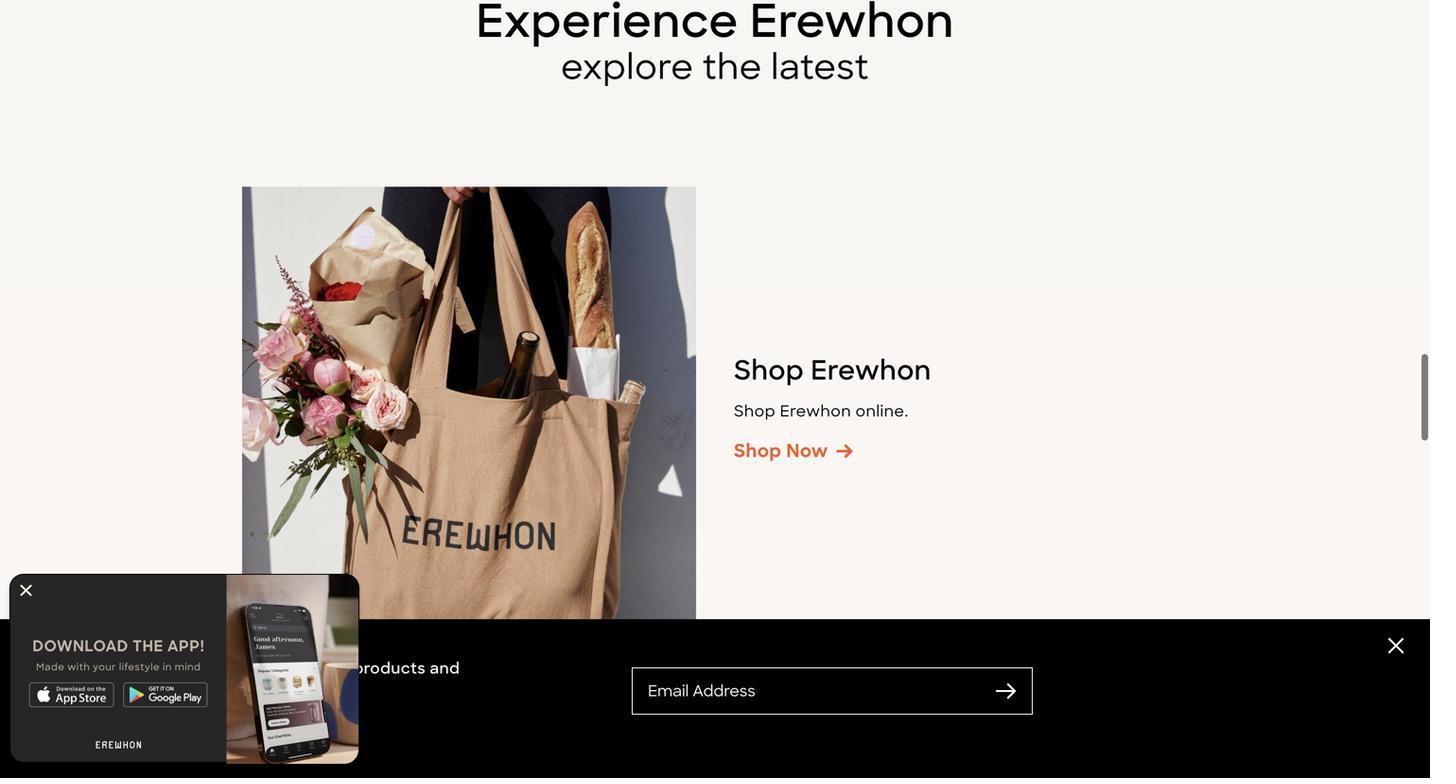 Task type: describe. For each thing, give the bounding box(es) containing it.
shop for shop erewhon
[[734, 353, 805, 388]]

the for explore
[[703, 44, 763, 89]]

now
[[787, 439, 829, 463]]

products
[[354, 659, 426, 679]]

explore
[[561, 44, 694, 89]]

about
[[264, 659, 311, 679]]

policy
[[225, 722, 267, 739]]

mind
[[175, 662, 201, 674]]

online.
[[856, 402, 909, 422]]

explore the latest
[[561, 44, 870, 89]]

download
[[32, 637, 128, 657]]

see our privacy policy link
[[110, 721, 267, 741]]

erewhon for shop erewhon
[[811, 353, 932, 388]]

events.
[[110, 682, 168, 702]]

with
[[67, 662, 90, 674]]

see
[[110, 722, 137, 739]]



Task type: locate. For each thing, give the bounding box(es) containing it.
shop now link
[[734, 438, 853, 465]]

erewhon up now
[[780, 402, 852, 422]]

shop erewhon online.
[[734, 402, 909, 422]]

made
[[36, 662, 65, 674]]

be the first to hear about new products and events.
[[110, 659, 460, 702]]

to
[[202, 659, 219, 679]]

2 vertical spatial shop
[[734, 439, 782, 463]]

shop erewhon
[[734, 353, 932, 388]]

0 vertical spatial shop
[[734, 353, 805, 388]]

latest
[[771, 44, 870, 89]]

0 horizontal spatial the
[[135, 659, 162, 679]]

first
[[166, 659, 198, 679]]

0 vertical spatial erewhon
[[811, 353, 932, 388]]

1 shop from the top
[[734, 353, 805, 388]]

1 vertical spatial the
[[135, 659, 162, 679]]

erewhon for shop erewhon online.
[[780, 402, 852, 422]]

see our privacy policy
[[110, 722, 267, 739]]

shop left now
[[734, 439, 782, 463]]

2 shop from the top
[[734, 402, 776, 422]]

your
[[93, 662, 116, 674]]

the for be
[[135, 659, 162, 679]]

lifestyle
[[119, 662, 160, 674]]

the left 'latest' on the right of page
[[703, 44, 763, 89]]

app!
[[167, 637, 205, 657]]

shop
[[734, 353, 805, 388], [734, 402, 776, 422], [734, 439, 782, 463]]

download the app! made with your lifestyle in mind
[[32, 637, 205, 674]]

erewhon
[[811, 353, 932, 388], [780, 402, 852, 422]]

the left in
[[135, 659, 162, 679]]

shop up shop now
[[734, 402, 776, 422]]

hear
[[223, 659, 260, 679]]

shop for shop erewhon online.
[[734, 402, 776, 422]]

shop now
[[734, 439, 829, 463]]

be
[[110, 659, 131, 679]]

in
[[163, 662, 172, 674]]

0 vertical spatial the
[[703, 44, 763, 89]]

the inside be the first to hear about new products and events.
[[135, 659, 162, 679]]

our
[[141, 722, 165, 739]]

3 shop from the top
[[734, 439, 782, 463]]

the
[[132, 637, 163, 657]]

shop up shop erewhon online.
[[734, 353, 805, 388]]

1 vertical spatial shop
[[734, 402, 776, 422]]

privacy
[[169, 722, 221, 739]]

close_icon image
[[20, 585, 32, 597]]

new
[[315, 659, 349, 679]]

shop for shop now
[[734, 439, 782, 463]]

and
[[430, 659, 460, 679]]

erewhon up online.
[[811, 353, 932, 388]]

1 vertical spatial erewhon
[[780, 402, 852, 422]]

1 horizontal spatial the
[[703, 44, 763, 89]]

Email Address email field
[[633, 669, 995, 715]]

the
[[703, 44, 763, 89], [135, 659, 162, 679]]



Task type: vqa. For each thing, say whether or not it's contained in the screenshot.
What
no



